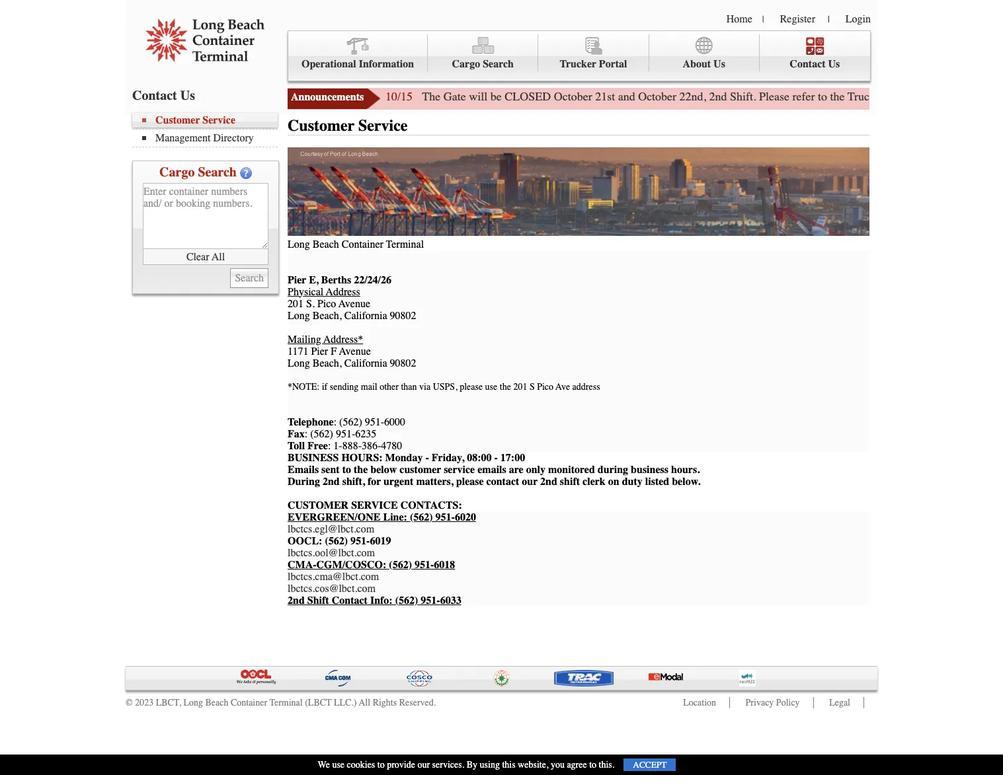 Task type: locate. For each thing, give the bounding box(es) containing it.
| right the home
[[762, 14, 764, 25]]

long
[[288, 310, 310, 322], [288, 358, 310, 369], [183, 697, 203, 709]]

2 horizontal spatial us
[[828, 58, 840, 70]]

use right "we"
[[332, 760, 345, 771]]

legal link
[[829, 697, 851, 709]]

the left the below
[[354, 464, 368, 476]]

than
[[401, 381, 417, 393]]

0 vertical spatial search
[[483, 58, 514, 70]]

1 horizontal spatial pier
[[311, 346, 328, 358]]

contact us up management
[[132, 88, 195, 103]]

0 horizontal spatial contact us
[[132, 88, 195, 103]]

hours
[[904, 89, 933, 104]]

0 vertical spatial container
[[342, 239, 383, 250]]

*note:
[[288, 381, 320, 393]]

0 horizontal spatial menu bar
[[132, 113, 284, 147]]

all inside button
[[212, 251, 225, 263]]

beach, down address
[[313, 310, 342, 322]]

gate right the truck
[[879, 89, 901, 104]]

pico right s
[[537, 381, 554, 393]]

sending
[[330, 381, 359, 393]]

contact up the "refer"
[[790, 58, 826, 70]]

web
[[936, 89, 956, 104]]

0 horizontal spatial 201
[[288, 298, 304, 310]]

0 horizontal spatial search
[[198, 165, 237, 180]]

0 vertical spatial long
[[288, 310, 310, 322]]

long up mailing at the top left of the page
[[288, 310, 310, 322]]

to right sent
[[342, 464, 351, 476]]

0 horizontal spatial terminal
[[269, 697, 303, 709]]

lbctcs.cma@lbct.com
[[288, 571, 379, 583]]

1 horizontal spatial search
[[483, 58, 514, 70]]

1 vertical spatial please
[[456, 476, 484, 488]]

telephone : (562) 951-6000 fax : (562) 951-6235 toll free : 1-888-386-4780 business hours: monday - friday, 08:00 - 17:00 emails sent to the below customer service emails are only monitored during business hours. ​ ​during 2nd shift, for urgent matters, please contact our 2nd shift clerk on duty listed below.
[[288, 416, 706, 488]]

1 vertical spatial california
[[344, 358, 387, 369]]

1 horizontal spatial the
[[500, 381, 511, 393]]

1 vertical spatial pico
[[537, 381, 554, 393]]

contact up management
[[132, 88, 177, 103]]

1 vertical spatial pier
[[311, 346, 328, 358]]

None submit
[[230, 269, 269, 288]]

service down 10/15
[[358, 116, 408, 135]]

0 vertical spatial cargo
[[452, 58, 480, 70]]

long right 'lbct,'
[[183, 697, 203, 709]]

1 vertical spatial menu bar
[[132, 113, 284, 147]]

all right clear
[[212, 251, 225, 263]]

2nd inside customer service contacts: evergreen/one line: (562) 951-6020 lbctcs.egl@lbct.com oocl: (562) 951-6019 lbctcs.ool@lbct.com cma-cgm/cosco: (562) 951-6018 lbctcs.cma@lbct.com lbctcs.cos@lbct.com 2nd shift contact info: (562) 951-6033​​
[[288, 595, 305, 607]]

0 vertical spatial pier
[[288, 274, 306, 286]]

1 horizontal spatial pico
[[537, 381, 554, 393]]

21st
[[595, 89, 615, 104]]

0 horizontal spatial contact
[[132, 88, 177, 103]]

0 horizontal spatial |
[[762, 14, 764, 25]]

​during
[[288, 476, 320, 488]]

2 horizontal spatial contact
[[790, 58, 826, 70]]

2nd
[[709, 89, 727, 104], [323, 476, 340, 488], [540, 476, 557, 488], [288, 595, 305, 607]]

customer service management directory
[[155, 114, 254, 144]]

2 horizontal spatial the
[[830, 89, 845, 104]]

login link
[[846, 13, 871, 25]]

pier inside mailing address* 1171 pier f avenue long beach, california 90802​
[[311, 346, 328, 358]]

business
[[631, 464, 669, 476]]

0 vertical spatial contact
[[790, 58, 826, 70]]

matters,
[[416, 476, 454, 488]]

menu bar
[[288, 30, 871, 81], [132, 113, 284, 147]]

below.
[[672, 476, 701, 488]]

for left f on the top right
[[984, 89, 998, 104]]

lbctcs.ool@lbct.com
[[288, 547, 375, 559]]

-
[[426, 452, 429, 464], [494, 452, 498, 464]]

please
[[460, 381, 483, 393], [456, 476, 484, 488]]

operational information link
[[288, 34, 428, 72]]

for right shift,
[[368, 476, 381, 488]]

pier left f
[[311, 346, 328, 358]]

to left this.
[[589, 760, 597, 771]]

1 - from the left
[[426, 452, 429, 464]]

1 horizontal spatial us
[[714, 58, 725, 70]]

2 - from the left
[[494, 452, 498, 464]]

avenue right f
[[339, 346, 371, 358]]

trucker portal
[[560, 58, 627, 70]]

avenue down berths
[[339, 298, 370, 310]]

pico right s.
[[317, 298, 336, 310]]

1 beach, from the top
[[313, 310, 342, 322]]

0 vertical spatial avenue
[[339, 298, 370, 310]]

(562) left the 1-
[[310, 428, 333, 440]]

2 beach, from the top
[[313, 358, 342, 369]]

customer down announcements
[[288, 116, 355, 135]]

during
[[598, 464, 628, 476]]

2 october from the left
[[638, 89, 677, 104]]

0 horizontal spatial the
[[354, 464, 368, 476]]

trucker portal link
[[539, 34, 649, 72]]

us for the about us link at the right
[[714, 58, 725, 70]]

october right and
[[638, 89, 677, 104]]

1 horizontal spatial beach
[[313, 239, 339, 250]]

1 vertical spatial use
[[332, 760, 345, 771]]

2 horizontal spatial :
[[334, 416, 337, 428]]

0 horizontal spatial :
[[305, 428, 308, 440]]

customer up management
[[155, 114, 200, 126]]

1 horizontal spatial |
[[828, 14, 830, 25]]

0 vertical spatial all
[[212, 251, 225, 263]]

0 horizontal spatial pico
[[317, 298, 336, 310]]

1 vertical spatial contact
[[132, 88, 177, 103]]

us for contact us link
[[828, 58, 840, 70]]

1 | from the left
[[762, 14, 764, 25]]

california up mail
[[344, 358, 387, 369]]

1 california from the top
[[344, 310, 387, 322]]

951-
[[365, 416, 384, 428], [336, 428, 355, 440], [436, 512, 455, 524], [351, 535, 370, 547], [415, 559, 434, 571], [421, 595, 440, 607]]

0 horizontal spatial gate
[[444, 89, 466, 104]]

*note: if sending mail other than via usps, please use the 201 s pico ave address
[[288, 381, 600, 393]]

contacts:
[[401, 500, 462, 512]]

201 left s.
[[288, 298, 304, 310]]

to right the "refer"
[[818, 89, 827, 104]]

terminal left (lbct
[[269, 697, 303, 709]]

cargo inside menu bar
[[452, 58, 480, 70]]

1 vertical spatial our
[[418, 760, 430, 771]]

all right llc.)
[[359, 697, 370, 709]]

1 horizontal spatial container
[[342, 239, 383, 250]]

customer inside customer service management directory
[[155, 114, 200, 126]]

the left the truck
[[830, 89, 845, 104]]

0 horizontal spatial -
[[426, 452, 429, 464]]

clear all
[[186, 251, 225, 263]]

our right provide
[[418, 760, 430, 771]]

the left s
[[500, 381, 511, 393]]

0 vertical spatial 201
[[288, 298, 304, 310]]

Enter container numbers and/ or booking numbers.  text field
[[143, 183, 269, 249]]

0 horizontal spatial all
[[212, 251, 225, 263]]

0 vertical spatial beach
[[313, 239, 339, 250]]

1 vertical spatial 201
[[513, 381, 527, 393]]

urgent
[[384, 476, 414, 488]]

0 vertical spatial cargo search
[[452, 58, 514, 70]]

0 horizontal spatial cargo
[[159, 165, 195, 180]]

service
[[444, 464, 475, 476]]

1 horizontal spatial -
[[494, 452, 498, 464]]

us
[[714, 58, 725, 70], [828, 58, 840, 70], [180, 88, 195, 103]]

lbctcs.ool@lbct.com link
[[288, 547, 375, 559]]

will
[[469, 89, 488, 104]]

0 vertical spatial terminal
[[386, 239, 424, 250]]

(562) down evergreen/one
[[325, 535, 348, 547]]

please inside telephone : (562) 951-6000 fax : (562) 951-6235 toll free : 1-888-386-4780 business hours: monday - friday, 08:00 - 17:00 emails sent to the below customer service emails are only monitored during business hours. ​ ​during 2nd shift, for urgent matters, please contact our 2nd shift clerk on duty listed below.
[[456, 476, 484, 488]]

0 horizontal spatial cargo search
[[159, 165, 237, 180]]

0 vertical spatial menu bar
[[288, 30, 871, 81]]

​​​​​​​​​​​​​​​​​​​​​​​​​​​​​​​​​​​long beach container terminal
[[288, 239, 424, 250]]

1 horizontal spatial cargo
[[452, 58, 480, 70]]

10/15 the gate will be closed october 21st and october 22nd, 2nd shift. please refer to the truck gate hours web page for f
[[386, 89, 1003, 104]]

use left s
[[485, 381, 498, 393]]

pier inside pier e, berths 22/24/26 physical address 201 s. pico avenue long beach, california 90802
[[288, 274, 306, 286]]

- right 08:00 at bottom
[[494, 452, 498, 464]]

1 vertical spatial terminal
[[269, 697, 303, 709]]

1 horizontal spatial for
[[984, 89, 998, 104]]

home
[[727, 13, 753, 25]]

1 vertical spatial container
[[231, 697, 267, 709]]

1 horizontal spatial october
[[638, 89, 677, 104]]

contact us up the "refer"
[[790, 58, 840, 70]]

california up address*
[[344, 310, 387, 322]]

home link
[[727, 13, 753, 25]]

0 vertical spatial our
[[522, 476, 538, 488]]

register
[[780, 13, 815, 25]]

terminal up 22/24/26
[[386, 239, 424, 250]]

(562)
[[339, 416, 362, 428], [310, 428, 333, 440], [410, 512, 433, 524], [325, 535, 348, 547], [389, 559, 412, 571], [395, 595, 418, 607]]

1 vertical spatial cargo search
[[159, 165, 237, 180]]

please down 08:00 at bottom
[[456, 476, 484, 488]]

and
[[618, 89, 635, 104]]

our right contact
[[522, 476, 538, 488]]

0 vertical spatial contact us
[[790, 58, 840, 70]]

our
[[522, 476, 538, 488], [418, 760, 430, 771]]

evergreen/one
[[288, 512, 381, 524]]

october left the 21st
[[554, 89, 592, 104]]

service for customer service
[[358, 116, 408, 135]]

- left friday,
[[426, 452, 429, 464]]

search up be
[[483, 58, 514, 70]]

via usps,
[[419, 381, 457, 393]]

please right via usps,
[[460, 381, 483, 393]]

1 vertical spatial cargo
[[159, 165, 195, 180]]

contact down lbctcs.cma@lbct.com link
[[332, 595, 368, 607]]

1 horizontal spatial contact
[[332, 595, 368, 607]]

service up management directory link
[[203, 114, 235, 126]]

service inside customer service management directory
[[203, 114, 235, 126]]

1 horizontal spatial service
[[358, 116, 408, 135]]

1 vertical spatial long
[[288, 358, 310, 369]]

08:00
[[467, 452, 492, 464]]

search
[[483, 58, 514, 70], [198, 165, 237, 180]]

provide
[[387, 760, 415, 771]]

2 california from the top
[[344, 358, 387, 369]]

2 vertical spatial contact
[[332, 595, 368, 607]]

f
[[331, 346, 337, 358]]

lbctcs.cma@lbct.com link
[[288, 571, 379, 583]]

1 horizontal spatial customer
[[288, 116, 355, 135]]

contact inside customer service contacts: evergreen/one line: (562) 951-6020 lbctcs.egl@lbct.com oocl: (562) 951-6019 lbctcs.ool@lbct.com cma-cgm/cosco: (562) 951-6018 lbctcs.cma@lbct.com lbctcs.cos@lbct.com 2nd shift contact info: (562) 951-6033​​
[[332, 595, 368, 607]]

1 horizontal spatial gate
[[879, 89, 901, 104]]

| left login
[[828, 14, 830, 25]]

0 horizontal spatial use
[[332, 760, 345, 771]]

cargo search down management directory link
[[159, 165, 237, 180]]

pier left e,
[[288, 274, 306, 286]]

beach right ​​​​​​​​​​​​​​​​​​​​​​​​​​​​​​​​​​​long
[[313, 239, 339, 250]]

long inside mailing address* 1171 pier f avenue long beach, california 90802​
[[288, 358, 310, 369]]

1 horizontal spatial cargo search
[[452, 58, 514, 70]]

we
[[318, 760, 330, 771]]

cargo up will
[[452, 58, 480, 70]]

the
[[830, 89, 845, 104], [500, 381, 511, 393], [354, 464, 368, 476]]

beach right 'lbct,'
[[205, 697, 228, 709]]

business hours:
[[288, 452, 383, 464]]

0 horizontal spatial for
[[368, 476, 381, 488]]

10/15
[[386, 89, 413, 104]]

contact us
[[790, 58, 840, 70], [132, 88, 195, 103]]

1 vertical spatial for
[[368, 476, 381, 488]]

beach, up if
[[313, 358, 342, 369]]

1 vertical spatial beach,
[[313, 358, 342, 369]]

1 horizontal spatial terminal
[[386, 239, 424, 250]]

privacy policy link
[[746, 697, 800, 709]]

1 horizontal spatial all
[[359, 697, 370, 709]]

avenue inside mailing address* 1171 pier f avenue long beach, california 90802​
[[339, 346, 371, 358]]

location
[[683, 697, 716, 709]]

customer for customer service management directory
[[155, 114, 200, 126]]

duty
[[622, 476, 643, 488]]

on
[[608, 476, 619, 488]]

0 vertical spatial pico
[[317, 298, 336, 310]]

1 horizontal spatial contact us
[[790, 58, 840, 70]]

trucker
[[560, 58, 597, 70]]

201 left s
[[513, 381, 527, 393]]

0 horizontal spatial pier
[[288, 274, 306, 286]]

cargo down management
[[159, 165, 195, 180]]

0 vertical spatial california
[[344, 310, 387, 322]]

0 horizontal spatial our
[[418, 760, 430, 771]]

the inside telephone : (562) 951-6000 fax : (562) 951-6235 toll free : 1-888-386-4780 business hours: monday - friday, 08:00 - 17:00 emails sent to the below customer service emails are only monitored during business hours. ​ ​during 2nd shift, for urgent matters, please contact our 2nd shift clerk on duty listed below.
[[354, 464, 368, 476]]

0 horizontal spatial customer
[[155, 114, 200, 126]]

pico
[[317, 298, 336, 310], [537, 381, 554, 393]]

clerk
[[583, 476, 606, 488]]

0 horizontal spatial service
[[203, 114, 235, 126]]

cargo search up will
[[452, 58, 514, 70]]

search down management directory link
[[198, 165, 237, 180]]

announcements
[[291, 91, 364, 103]]

1 horizontal spatial our
[[522, 476, 538, 488]]

0 vertical spatial use
[[485, 381, 498, 393]]

lbctcs.egl@lbct.com link
[[288, 524, 374, 535]]

f
[[1001, 89, 1003, 104]]

201
[[288, 298, 304, 310], [513, 381, 527, 393]]

0 horizontal spatial october
[[554, 89, 592, 104]]

using
[[480, 760, 500, 771]]

1 horizontal spatial menu bar
[[288, 30, 871, 81]]

contact us link
[[760, 34, 870, 72]]

all
[[212, 251, 225, 263], [359, 697, 370, 709]]

directory
[[213, 132, 254, 144]]

gate right "the"
[[444, 89, 466, 104]]

physical
[[288, 286, 324, 298]]

contact inside contact us link
[[790, 58, 826, 70]]

contact
[[486, 476, 519, 488]]

to
[[818, 89, 827, 104], [342, 464, 351, 476], [378, 760, 385, 771], [589, 760, 597, 771]]

0 horizontal spatial container
[[231, 697, 267, 709]]

long up the *note:
[[288, 358, 310, 369]]

1 vertical spatial search
[[198, 165, 237, 180]]

emails
[[288, 464, 319, 476]]

1 vertical spatial avenue
[[339, 346, 371, 358]]

0 vertical spatial beach,
[[313, 310, 342, 322]]

only
[[526, 464, 546, 476]]

0 horizontal spatial beach
[[205, 697, 228, 709]]

beach, inside pier e, berths 22/24/26 physical address 201 s. pico avenue long beach, california 90802
[[313, 310, 342, 322]]



Task type: describe. For each thing, give the bounding box(es) containing it.
sent
[[321, 464, 340, 476]]

6235
[[355, 428, 376, 440]]

cgm/cosco:
[[316, 559, 386, 571]]

customer
[[400, 464, 441, 476]]

1 horizontal spatial use
[[485, 381, 498, 393]]

services.
[[432, 760, 464, 771]]

1 vertical spatial beach
[[205, 697, 228, 709]]

service for customer service management directory
[[203, 114, 235, 126]]

please
[[759, 89, 790, 104]]

(562) right line:
[[410, 512, 433, 524]]

2 vertical spatial long
[[183, 697, 203, 709]]

the
[[422, 89, 441, 104]]

line:
[[383, 512, 407, 524]]

4780
[[381, 440, 402, 452]]

386-
[[362, 440, 381, 452]]

rights
[[373, 697, 397, 709]]

contact us inside menu bar
[[790, 58, 840, 70]]

(562) up 888-
[[339, 416, 362, 428]]

oocl:
[[288, 535, 322, 547]]

accept
[[633, 761, 667, 770]]

to left provide
[[378, 760, 385, 771]]

by
[[467, 760, 478, 771]]

for inside telephone : (562) 951-6000 fax : (562) 951-6235 toll free : 1-888-386-4780 business hours: monday - friday, 08:00 - 17:00 emails sent to the below customer service emails are only monitored during business hours. ​ ​during 2nd shift, for urgent matters, please contact our 2nd shift clerk on duty listed below.
[[368, 476, 381, 488]]

management
[[155, 132, 211, 144]]

1 horizontal spatial 201
[[513, 381, 527, 393]]

lbctcs.egl@lbct.com
[[288, 524, 374, 535]]

address
[[326, 286, 360, 298]]

s
[[530, 381, 535, 393]]

management directory link
[[142, 132, 278, 144]]

llc.)
[[334, 697, 357, 709]]

mailing
[[288, 334, 321, 346]]

shift
[[307, 595, 329, 607]]

pico inside pier e, berths 22/24/26 physical address 201 s. pico avenue long beach, california 90802
[[317, 298, 336, 310]]

888-
[[342, 440, 362, 452]]

berths
[[321, 274, 351, 286]]

location link
[[683, 697, 716, 709]]

0 vertical spatial please
[[460, 381, 483, 393]]

e,
[[309, 274, 319, 286]]

s.
[[306, 298, 315, 310]]

© 2023 lbct, long beach container terminal (lbct llc.) all rights reserved.
[[126, 697, 436, 709]]

0 vertical spatial the
[[830, 89, 845, 104]]

search inside menu bar
[[483, 58, 514, 70]]

shift.
[[730, 89, 756, 104]]

emails are
[[478, 464, 524, 476]]

6000
[[384, 416, 405, 428]]

0 vertical spatial for
[[984, 89, 998, 104]]

if
[[322, 381, 328, 393]]

beach, inside mailing address* 1171 pier f avenue long beach, california 90802​
[[313, 358, 342, 369]]

legal
[[829, 697, 851, 709]]

shift,
[[342, 476, 365, 488]]

register link
[[780, 13, 815, 25]]

this.
[[599, 760, 615, 771]]

1 horizontal spatial :
[[328, 440, 331, 452]]

about us
[[683, 58, 725, 70]]

cargo search inside menu bar
[[452, 58, 514, 70]]

1 gate from the left
[[444, 89, 466, 104]]

california inside pier e, berths 22/24/26 physical address 201 s. pico avenue long beach, california 90802
[[344, 310, 387, 322]]

menu bar containing customer service
[[132, 113, 284, 147]]

lbctcs.cos@lbct.com link
[[288, 583, 376, 595]]

1 october from the left
[[554, 89, 592, 104]]

6019
[[370, 535, 391, 547]]

to inside telephone : (562) 951-6000 fax : (562) 951-6235 toll free : 1-888-386-4780 business hours: monday - friday, 08:00 - 17:00 emails sent to the below customer service emails are only monitored during business hours. ​ ​during 2nd shift, for urgent matters, please contact our 2nd shift clerk on duty listed below.
[[342, 464, 351, 476]]

cookies
[[347, 760, 375, 771]]

1 vertical spatial all
[[359, 697, 370, 709]]

our inside telephone : (562) 951-6000 fax : (562) 951-6235 toll free : 1-888-386-4780 business hours: monday - friday, 08:00 - 17:00 emails sent to the below customer service emails are only monitored during business hours. ​ ​during 2nd shift, for urgent matters, please contact our 2nd shift clerk on duty listed below.
[[522, 476, 538, 488]]

cargo search link
[[428, 34, 539, 72]]

friday,
[[432, 452, 464, 464]]

monitored
[[548, 464, 595, 476]]

1 vertical spatial contact us
[[132, 88, 195, 103]]

california inside mailing address* 1171 pier f avenue long beach, california 90802​
[[344, 358, 387, 369]]

customer service
[[288, 116, 408, 135]]

90802
[[390, 310, 416, 322]]

operational
[[302, 58, 356, 70]]

201 inside pier e, berths 22/24/26 physical address 201 s. pico avenue long beach, california 90802
[[288, 298, 304, 310]]

1171
[[288, 346, 308, 358]]

below
[[371, 464, 397, 476]]

portal
[[599, 58, 627, 70]]

clear all button
[[143, 249, 269, 265]]

(562) down 6019
[[389, 559, 412, 571]]

clear
[[186, 251, 209, 263]]

menu bar containing operational information
[[288, 30, 871, 81]]

login
[[846, 13, 871, 25]]

page
[[959, 89, 981, 104]]

reserved.
[[399, 697, 436, 709]]

privacy
[[746, 697, 774, 709]]

about us link
[[649, 34, 760, 72]]

other
[[380, 381, 399, 393]]

service
[[351, 500, 398, 512]]

lbct,
[[156, 697, 181, 709]]

(562) right info:
[[395, 595, 418, 607]]

customer service contacts: evergreen/one line: (562) 951-6020 lbctcs.egl@lbct.com oocl: (562) 951-6019 lbctcs.ool@lbct.com cma-cgm/cosco: (562) 951-6018 lbctcs.cma@lbct.com lbctcs.cos@lbct.com 2nd shift contact info: (562) 951-6033​​
[[288, 500, 476, 607]]

1 vertical spatial the
[[500, 381, 511, 393]]

2 | from the left
[[828, 14, 830, 25]]

0 horizontal spatial us
[[180, 88, 195, 103]]

toll
[[288, 440, 305, 452]]

address*
[[324, 334, 363, 346]]

long inside pier e, berths 22/24/26 physical address 201 s. pico avenue long beach, california 90802
[[288, 310, 310, 322]]

refer
[[793, 89, 815, 104]]

be
[[491, 89, 502, 104]]

pier e, berths 22/24/26 physical address 201 s. pico avenue long beach, california 90802
[[288, 274, 416, 322]]

customer for customer service
[[288, 116, 355, 135]]

address
[[572, 381, 600, 393]]

this
[[502, 760, 516, 771]]

avenue inside pier e, berths 22/24/26 physical address 201 s. pico avenue long beach, california 90802
[[339, 298, 370, 310]]

©
[[126, 697, 133, 709]]

customer
[[288, 500, 349, 512]]

information
[[359, 58, 414, 70]]

2 gate from the left
[[879, 89, 901, 104]]

telephone
[[288, 416, 334, 428]]

website,
[[518, 760, 549, 771]]

mail
[[361, 381, 377, 393]]

cma-
[[288, 559, 316, 571]]



Task type: vqa. For each thing, say whether or not it's contained in the screenshot.
enter)
no



